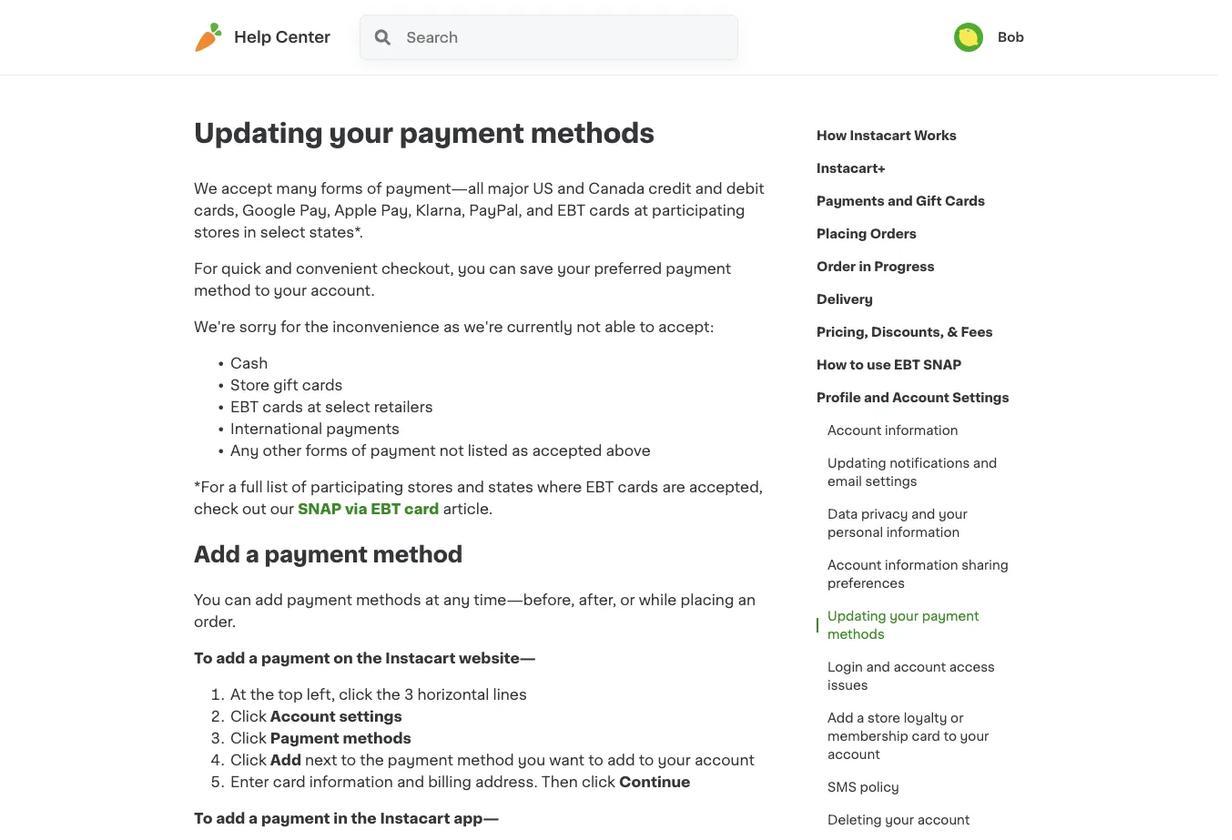 Task type: vqa. For each thing, say whether or not it's contained in the screenshot.
the bottom 2
no



Task type: describe. For each thing, give the bounding box(es) containing it.
*for
[[194, 480, 224, 495]]

and inside the login and account access issues
[[866, 661, 891, 674]]

placing orders
[[817, 228, 917, 240]]

out
[[242, 502, 267, 516]]

we
[[194, 181, 217, 196]]

0 vertical spatial updating your payment methods
[[194, 121, 655, 147]]

payment up top
[[261, 651, 330, 666]]

cash
[[230, 356, 268, 371]]

your down policy
[[885, 814, 914, 827]]

0 vertical spatial instacart
[[850, 129, 912, 142]]

information inside at the top left, click the 3 horizontal lines click account settings click payment methods click add next to the payment method you want to add to your account enter card information and billing address. then click continue
[[309, 775, 393, 789]]

and inside payments and gift cards "link"
[[888, 195, 913, 208]]

to inside add a store loyalty or membership card to your account
[[944, 730, 957, 743]]

email
[[828, 475, 862, 488]]

forms inside we accept many forms of payment—all major us and canada credit and debit cards,
[[321, 181, 363, 196]]

instacart+ link
[[817, 152, 886, 185]]

select inside google pay, apple pay, klarna, paypal, and ebt cards at participating stores in select states*.
[[260, 225, 305, 240]]

login
[[828, 661, 863, 674]]

you inside for quick and convenient checkout, you can save your preferred payment method to your account.
[[458, 261, 486, 276]]

Search search field
[[405, 15, 738, 59]]

or inside you can add payment methods at any time—before, after, or while placing an order.
[[620, 593, 635, 607]]

account information link
[[817, 414, 970, 447]]

orders
[[870, 228, 917, 240]]

to right want
[[588, 753, 604, 768]]

deleting your account
[[828, 814, 970, 827]]

use
[[867, 359, 891, 372]]

help center link
[[194, 23, 331, 52]]

policy
[[860, 781, 899, 794]]

to right able
[[640, 320, 655, 334]]

settings inside updating notifications and email settings
[[866, 475, 918, 488]]

list
[[266, 480, 288, 495]]

account down profile
[[828, 424, 882, 437]]

stores inside stores and states where ebt cards are accepted, check out our
[[407, 480, 453, 495]]

account inside add a store loyalty or membership card to your account
[[828, 749, 880, 761]]

via
[[345, 502, 367, 516]]

card inside at the top left, click the 3 horizontal lines click account settings click payment methods click add next to the payment method you want to add to your account enter card information and billing address. then click continue
[[273, 775, 306, 789]]

in inside order in progress link
[[859, 260, 872, 273]]

add up at
[[216, 651, 245, 666]]

updating for updating notifications and email settings link
[[828, 457, 887, 470]]

ebt right use
[[894, 359, 921, 372]]

account information sharing preferences
[[828, 559, 1009, 590]]

for quick and convenient checkout, you can save your preferred payment method to your account.
[[194, 261, 732, 298]]

of inside cash store gift cards ebt cards at select retailers international payments any other forms of payment not listed as accepted above
[[352, 444, 367, 458]]

pricing, discounts, & fees link
[[817, 316, 993, 349]]

payment inside for quick and convenient checkout, you can save your preferred payment method to your account.
[[666, 261, 732, 276]]

information inside the data privacy and your personal information
[[887, 526, 960, 539]]

next
[[305, 753, 337, 768]]

account information
[[828, 424, 959, 437]]

to left use
[[850, 359, 864, 372]]

an
[[738, 593, 756, 607]]

preferences
[[828, 577, 905, 590]]

and inside profile and account settings link
[[864, 392, 890, 404]]

your inside add a store loyalty or membership card to your account
[[960, 730, 989, 743]]

snap via ebt card link
[[298, 502, 439, 516]]

methods inside you can add payment methods at any time—before, after, or while placing an order.
[[356, 593, 421, 607]]

states
[[488, 480, 534, 495]]

convenient
[[296, 261, 378, 276]]

website—
[[459, 651, 536, 666]]

you can add payment methods at any time—before, after, or while placing an order.
[[194, 593, 756, 629]]

add inside at the top left, click the 3 horizontal lines click account settings click payment methods click add next to the payment method you want to add to your account enter card information and billing address. then click continue
[[270, 753, 301, 768]]

can inside you can add payment methods at any time—before, after, or while placing an order.
[[224, 593, 251, 607]]

card inside add a store loyalty or membership card to your account
[[912, 730, 941, 743]]

information up notifications
[[885, 424, 959, 437]]

payment inside you can add payment methods at any time—before, after, or while placing an order.
[[287, 593, 352, 607]]

updating notifications and email settings link
[[817, 447, 1025, 498]]

payments
[[326, 422, 400, 436]]

bob
[[998, 31, 1025, 44]]

3
[[404, 687, 414, 702]]

1 horizontal spatial in
[[334, 811, 348, 826]]

personal
[[828, 526, 883, 539]]

to for to add a payment on the instacart website—
[[194, 651, 213, 666]]

how for how to use ebt snap
[[817, 359, 847, 372]]

3 click from the top
[[230, 753, 267, 768]]

of for participating
[[292, 480, 307, 495]]

delivery link
[[817, 283, 873, 316]]

add a store loyalty or membership card to your account link
[[817, 702, 1025, 771]]

article.
[[443, 502, 493, 516]]

full
[[240, 480, 263, 495]]

google
[[242, 203, 296, 218]]

instacart for app—
[[380, 811, 450, 826]]

a for *for a full list of participating
[[228, 480, 237, 495]]

notifications
[[890, 457, 970, 470]]

login and account access issues
[[828, 661, 995, 692]]

preferred
[[594, 261, 662, 276]]

sms policy link
[[817, 771, 910, 804]]

add for add a payment method
[[194, 544, 241, 565]]

updating your payment methods link
[[817, 600, 1025, 651]]

and inside google pay, apple pay, klarna, paypal, and ebt cards at participating stores in select states*.
[[526, 203, 554, 218]]

center
[[275, 30, 331, 45]]

not inside cash store gift cards ebt cards at select retailers international payments any other forms of payment not listed as accepted above
[[440, 444, 464, 458]]

your up the apple
[[329, 121, 393, 147]]

cash store gift cards ebt cards at select retailers international payments any other forms of payment not listed as accepted above
[[230, 356, 651, 458]]

progress
[[875, 260, 935, 273]]

our
[[270, 502, 294, 516]]

how to use ebt snap
[[817, 359, 962, 372]]

you inside at the top left, click the 3 horizontal lines click account settings click payment methods click add next to the payment method you want to add to your account enter card information and billing address. then click continue
[[518, 753, 546, 768]]

able
[[605, 320, 636, 334]]

delivery
[[817, 293, 873, 306]]

order in progress link
[[817, 250, 935, 283]]

1 vertical spatial method
[[373, 544, 463, 565]]

methods inside updating your payment methods
[[828, 628, 885, 641]]

enter
[[230, 775, 269, 789]]

payment
[[270, 731, 340, 746]]

0 horizontal spatial as
[[443, 320, 460, 334]]

profile and account settings link
[[817, 382, 1010, 414]]

account inside account information sharing preferences
[[828, 559, 882, 572]]

gift
[[273, 378, 298, 393]]

2 click from the top
[[230, 731, 267, 746]]

of for payment—all
[[367, 181, 382, 196]]

then
[[542, 775, 578, 789]]

account inside at the top left, click the 3 horizontal lines click account settings click payment methods click add next to the payment method you want to add to your account enter card information and billing address. then click continue
[[270, 709, 336, 724]]

while
[[639, 593, 677, 607]]

time—before,
[[474, 593, 575, 607]]

add down enter
[[216, 811, 245, 826]]

1 horizontal spatial click
[[582, 775, 616, 789]]

1 vertical spatial updating your payment methods
[[828, 610, 980, 641]]

settings
[[953, 392, 1010, 404]]

placing
[[817, 228, 867, 240]]

your inside the data privacy and your personal information
[[939, 508, 968, 521]]

to add a payment in the instacart app—
[[194, 811, 499, 826]]

*for a full list of participating
[[194, 480, 407, 495]]

lines
[[493, 687, 527, 702]]

and inside updating notifications and email settings
[[973, 457, 997, 470]]

access
[[950, 661, 995, 674]]

your right 'save'
[[557, 261, 590, 276]]

data privacy and your personal information link
[[817, 498, 1025, 549]]

method inside for quick and convenient checkout, you can save your preferred payment method to your account.
[[194, 283, 251, 298]]

major
[[488, 181, 529, 196]]

settings inside at the top left, click the 3 horizontal lines click account settings click payment methods click add next to the payment method you want to add to your account enter card information and billing address. then click continue
[[339, 709, 402, 724]]

ebt inside stores and states where ebt cards are accepted, check out our
[[586, 480, 614, 495]]

for
[[281, 320, 301, 334]]

retailers
[[374, 400, 433, 414]]

and inside the data privacy and your personal information
[[912, 508, 936, 521]]

can inside for quick and convenient checkout, you can save your preferred payment method to your account.
[[489, 261, 516, 276]]

add inside at the top left, click the 3 horizontal lines click account settings click payment methods click add next to the payment method you want to add to your account enter card information and billing address. then click continue
[[607, 753, 635, 768]]

canada
[[589, 181, 645, 196]]

1 vertical spatial participating
[[311, 480, 404, 495]]

how instacart works
[[817, 129, 957, 142]]

quick
[[221, 261, 261, 276]]

privacy
[[861, 508, 908, 521]]

states*.
[[309, 225, 363, 240]]

after,
[[579, 593, 617, 607]]

to for to add a payment in the instacart app—
[[194, 811, 213, 826]]

app—
[[454, 811, 499, 826]]

information inside account information sharing preferences
[[885, 559, 959, 572]]

cards right gift
[[302, 378, 343, 393]]

payment down enter
[[261, 811, 330, 826]]

in inside google pay, apple pay, klarna, paypal, and ebt cards at participating stores in select states*.
[[244, 225, 256, 240]]

0 vertical spatial not
[[577, 320, 601, 334]]

stores inside google pay, apple pay, klarna, paypal, and ebt cards at participating stores in select states*.
[[194, 225, 240, 240]]

1 pay, from the left
[[300, 203, 331, 218]]



Task type: locate. For each thing, give the bounding box(es) containing it.
at inside you can add payment methods at any time—before, after, or while placing an order.
[[425, 593, 440, 607]]

for
[[194, 261, 218, 276]]

and down use
[[864, 392, 890, 404]]

forms down payments
[[305, 444, 348, 458]]

save
[[520, 261, 554, 276]]

ebt right the paypal,
[[557, 203, 586, 218]]

at left any
[[425, 593, 440, 607]]

0 vertical spatial add
[[194, 544, 241, 565]]

instacart image
[[194, 23, 223, 52]]

0 horizontal spatial not
[[440, 444, 464, 458]]

and right quick
[[265, 261, 292, 276]]

card down loyalty
[[912, 730, 941, 743]]

accept:
[[659, 320, 714, 334]]

want
[[549, 753, 585, 768]]

sms
[[828, 781, 857, 794]]

payment inside updating your payment methods
[[922, 610, 980, 623]]

payment down the account information sharing preferences link
[[922, 610, 980, 623]]

store
[[868, 712, 901, 725]]

1 how from the top
[[817, 129, 847, 142]]

1 vertical spatial in
[[859, 260, 872, 273]]

payment down retailers
[[370, 444, 436, 458]]

add
[[255, 593, 283, 607], [216, 651, 245, 666], [607, 753, 635, 768], [216, 811, 245, 826]]

how for how instacart works
[[817, 129, 847, 142]]

instacart for website—
[[386, 651, 456, 666]]

data privacy and your personal information
[[828, 508, 968, 539]]

checkout,
[[382, 261, 454, 276]]

international
[[230, 422, 322, 436]]

of down payments
[[352, 444, 367, 458]]

information up the account information sharing preferences link
[[887, 526, 960, 539]]

accept
[[221, 181, 273, 196]]

1 vertical spatial how
[[817, 359, 847, 372]]

and inside at the top left, click the 3 horizontal lines click account settings click payment methods click add next to the payment method you want to add to your account enter card information and billing address. then click continue
[[397, 775, 424, 789]]

payment down our
[[264, 544, 368, 565]]

0 horizontal spatial or
[[620, 593, 635, 607]]

add a store loyalty or membership card to your account
[[828, 712, 989, 761]]

payment up accept:
[[666, 261, 732, 276]]

pay, right the apple
[[381, 203, 412, 218]]

to inside for quick and convenient checkout, you can save your preferred payment method to your account.
[[255, 283, 270, 298]]

click down want
[[582, 775, 616, 789]]

your inside updating your payment methods
[[890, 610, 919, 623]]

in down next
[[334, 811, 348, 826]]

and left 'debit'
[[695, 181, 723, 196]]

0 vertical spatial how
[[817, 129, 847, 142]]

at
[[230, 687, 246, 702]]

participating up the via on the bottom
[[311, 480, 404, 495]]

cards inside google pay, apple pay, klarna, paypal, and ebt cards at participating stores in select states*.
[[589, 203, 630, 218]]

1 vertical spatial to
[[194, 811, 213, 826]]

card down next
[[273, 775, 306, 789]]

the
[[305, 320, 329, 334], [357, 651, 382, 666], [250, 687, 274, 702], [376, 687, 401, 702], [360, 753, 384, 768], [351, 811, 377, 826]]

billing
[[428, 775, 472, 789]]

discounts,
[[872, 326, 944, 339]]

how
[[817, 129, 847, 142], [817, 359, 847, 372]]

how up profile
[[817, 359, 847, 372]]

account up preferences
[[828, 559, 882, 572]]

any
[[230, 444, 259, 458]]

click right left,
[[339, 687, 373, 702]]

2 how from the top
[[817, 359, 847, 372]]

1 horizontal spatial or
[[951, 712, 964, 725]]

loyalty
[[904, 712, 948, 725]]

0 vertical spatial or
[[620, 593, 635, 607]]

1 vertical spatial settings
[[339, 709, 402, 724]]

and inside stores and states where ebt cards are accepted, check out our
[[457, 480, 485, 495]]

how up instacart+ "link"
[[817, 129, 847, 142]]

at up international
[[307, 400, 321, 414]]

information
[[885, 424, 959, 437], [887, 526, 960, 539], [885, 559, 959, 572], [309, 775, 393, 789]]

method down for
[[194, 283, 251, 298]]

in down google on the left of the page
[[244, 225, 256, 240]]

sms policy
[[828, 781, 899, 794]]

pricing, discounts, & fees
[[817, 326, 993, 339]]

ebt inside google pay, apple pay, klarna, paypal, and ebt cards at participating stores in select states*.
[[557, 203, 586, 218]]

forms up the apple
[[321, 181, 363, 196]]

0 vertical spatial forms
[[321, 181, 363, 196]]

1 horizontal spatial pay,
[[381, 203, 412, 218]]

and right privacy at the bottom right of the page
[[912, 508, 936, 521]]

1 vertical spatial add
[[828, 712, 854, 725]]

1 horizontal spatial you
[[518, 753, 546, 768]]

inconvenience
[[333, 320, 440, 334]]

ebt right "where"
[[586, 480, 614, 495]]

or inside add a store loyalty or membership card to your account
[[951, 712, 964, 725]]

in
[[244, 225, 256, 240], [859, 260, 872, 273], [334, 811, 348, 826]]

stores down cards,
[[194, 225, 240, 240]]

updating your payment methods up the login and account access issues
[[828, 610, 980, 641]]

of inside we accept many forms of payment—all major us and canada credit and debit cards,
[[367, 181, 382, 196]]

as
[[443, 320, 460, 334], [512, 444, 529, 458]]

account up account information
[[893, 392, 950, 404]]

apple
[[334, 203, 377, 218]]

we're sorry for the inconvenience as we're currently not able to accept:
[[194, 320, 714, 334]]

pricing,
[[817, 326, 869, 339]]

information down data privacy and your personal information link
[[885, 559, 959, 572]]

your up for at the top of the page
[[274, 283, 307, 298]]

deleting
[[828, 814, 882, 827]]

store
[[230, 378, 270, 393]]

1 horizontal spatial updating your payment methods
[[828, 610, 980, 641]]

0 horizontal spatial card
[[273, 775, 306, 789]]

your up continue
[[658, 753, 691, 768]]

2 vertical spatial instacart
[[380, 811, 450, 826]]

add down check
[[194, 544, 241, 565]]

of right list
[[292, 480, 307, 495]]

add inside you can add payment methods at any time—before, after, or while placing an order.
[[255, 593, 283, 607]]

and left the billing
[[397, 775, 424, 789]]

1 horizontal spatial settings
[[866, 475, 918, 488]]

2 vertical spatial method
[[457, 753, 514, 768]]

not left able
[[577, 320, 601, 334]]

snap down &
[[924, 359, 962, 372]]

and up article.
[[457, 480, 485, 495]]

updating your payment methods up payment—all
[[194, 121, 655, 147]]

methods up canada
[[531, 121, 655, 147]]

ebt right the via on the bottom
[[371, 502, 401, 516]]

account
[[894, 661, 946, 674], [828, 749, 880, 761], [695, 753, 755, 768], [918, 814, 970, 827]]

0 horizontal spatial can
[[224, 593, 251, 607]]

1 vertical spatial you
[[518, 753, 546, 768]]

your down updating notifications and email settings link
[[939, 508, 968, 521]]

1 vertical spatial as
[[512, 444, 529, 458]]

participating inside google pay, apple pay, klarna, paypal, and ebt cards at participating stores in select states*.
[[652, 203, 745, 218]]

not left listed
[[440, 444, 464, 458]]

0 horizontal spatial stores
[[194, 225, 240, 240]]

payments and gift cards
[[817, 195, 986, 208]]

stores and states where ebt cards are accepted, check out our
[[194, 480, 763, 516]]

2 vertical spatial of
[[292, 480, 307, 495]]

and right "us"
[[557, 181, 585, 196]]

you
[[458, 261, 486, 276], [518, 753, 546, 768]]

check
[[194, 502, 238, 516]]

2 horizontal spatial add
[[828, 712, 854, 725]]

card
[[404, 502, 439, 516], [912, 730, 941, 743], [273, 775, 306, 789]]

payment inside cash store gift cards ebt cards at select retailers international payments any other forms of payment not listed as accepted above
[[370, 444, 436, 458]]

0 horizontal spatial add
[[194, 544, 241, 565]]

1 horizontal spatial participating
[[652, 203, 745, 218]]

cards down canada
[[589, 203, 630, 218]]

stores up snap via ebt card article.
[[407, 480, 453, 495]]

method down snap via ebt card article.
[[373, 544, 463, 565]]

2 vertical spatial at
[[425, 593, 440, 607]]

and inside for quick and convenient checkout, you can save your preferred payment method to your account.
[[265, 261, 292, 276]]

2 vertical spatial card
[[273, 775, 306, 789]]

1 vertical spatial at
[[307, 400, 321, 414]]

1 vertical spatial card
[[912, 730, 941, 743]]

data
[[828, 508, 858, 521]]

method up address.
[[457, 753, 514, 768]]

0 vertical spatial stores
[[194, 225, 240, 240]]

0 vertical spatial to
[[194, 651, 213, 666]]

0 horizontal spatial snap
[[298, 502, 342, 516]]

above
[[606, 444, 651, 458]]

to up continue
[[639, 753, 654, 768]]

participating down credit at the right top of the page
[[652, 203, 745, 218]]

select
[[260, 225, 305, 240], [325, 400, 370, 414]]

as inside cash store gift cards ebt cards at select retailers international payments any other forms of payment not listed as accepted above
[[512, 444, 529, 458]]

login and account access issues link
[[817, 651, 1025, 702]]

2 vertical spatial updating
[[828, 610, 887, 623]]

0 horizontal spatial updating your payment methods
[[194, 121, 655, 147]]

participating
[[652, 203, 745, 218], [311, 480, 404, 495]]

0 vertical spatial in
[[244, 225, 256, 240]]

add inside add a store loyalty or membership card to your account
[[828, 712, 854, 725]]

1 horizontal spatial as
[[512, 444, 529, 458]]

1 vertical spatial stores
[[407, 480, 453, 495]]

payment down "add a payment method"
[[287, 593, 352, 607]]

0 vertical spatial as
[[443, 320, 460, 334]]

google pay, apple pay, klarna, paypal, and ebt cards at participating stores in select states*.
[[194, 203, 745, 240]]

forms inside cash store gift cards ebt cards at select retailers international payments any other forms of payment not listed as accepted above
[[305, 444, 348, 458]]

2 vertical spatial add
[[270, 753, 301, 768]]

updating your payment methods
[[194, 121, 655, 147], [828, 610, 980, 641]]

profile
[[817, 392, 861, 404]]

payments and gift cards link
[[817, 185, 986, 218]]

0 horizontal spatial you
[[458, 261, 486, 276]]

pay, down many
[[300, 203, 331, 218]]

1 horizontal spatial add
[[270, 753, 301, 768]]

updating inside updating your payment methods
[[828, 610, 887, 623]]

user avatar image
[[954, 23, 983, 52]]

1 vertical spatial updating
[[828, 457, 887, 470]]

cards left are
[[618, 480, 659, 495]]

2 to from the top
[[194, 811, 213, 826]]

method inside at the top left, click the 3 horizontal lines click account settings click payment methods click add next to the payment method you want to add to your account enter card information and billing address. then click continue
[[457, 753, 514, 768]]

accepted
[[532, 444, 602, 458]]

how to use ebt snap link
[[817, 349, 962, 382]]

your inside at the top left, click the 3 horizontal lines click account settings click payment methods click add next to the payment method you want to add to your account enter card information and billing address. then click continue
[[658, 753, 691, 768]]

instacart up 3
[[386, 651, 456, 666]]

0 vertical spatial you
[[458, 261, 486, 276]]

debit
[[727, 181, 765, 196]]

1 vertical spatial select
[[325, 400, 370, 414]]

you
[[194, 593, 221, 607]]

methods
[[531, 121, 655, 147], [356, 593, 421, 607], [828, 628, 885, 641], [343, 731, 411, 746]]

0 vertical spatial card
[[404, 502, 439, 516]]

add up the membership
[[828, 712, 854, 725]]

1 vertical spatial not
[[440, 444, 464, 458]]

cards down gift
[[262, 400, 303, 414]]

select inside cash store gift cards ebt cards at select retailers international payments any other forms of payment not listed as accepted above
[[325, 400, 370, 414]]

add up continue
[[607, 753, 635, 768]]

0 vertical spatial settings
[[866, 475, 918, 488]]

can right you
[[224, 593, 251, 607]]

1 vertical spatial forms
[[305, 444, 348, 458]]

0 vertical spatial click
[[230, 709, 267, 724]]

2 horizontal spatial at
[[634, 203, 648, 218]]

1 click from the top
[[230, 709, 267, 724]]

account inside the login and account access issues
[[894, 661, 946, 674]]

1 horizontal spatial can
[[489, 261, 516, 276]]

cards inside stores and states where ebt cards are accepted, check out our
[[618, 480, 659, 495]]

0 vertical spatial at
[[634, 203, 648, 218]]

snap down *for a full list of participating
[[298, 502, 342, 516]]

add right you
[[255, 593, 283, 607]]

we accept many forms of payment—all major us and canada credit and debit cards,
[[194, 181, 765, 218]]

how inside how instacart works link
[[817, 129, 847, 142]]

1 vertical spatial or
[[951, 712, 964, 725]]

1 vertical spatial can
[[224, 593, 251, 607]]

and right login
[[866, 661, 891, 674]]

a for add a store loyalty or membership card to your account
[[857, 712, 865, 725]]

updating up accept
[[194, 121, 323, 147]]

at inside cash store gift cards ebt cards at select retailers international payments any other forms of payment not listed as accepted above
[[307, 400, 321, 414]]

2 pay, from the left
[[381, 203, 412, 218]]

0 vertical spatial updating
[[194, 121, 323, 147]]

can
[[489, 261, 516, 276], [224, 593, 251, 607]]

account
[[893, 392, 950, 404], [828, 424, 882, 437], [828, 559, 882, 572], [270, 709, 336, 724]]

1 vertical spatial of
[[352, 444, 367, 458]]

instacart up instacart+
[[850, 129, 912, 142]]

a for add a payment method
[[246, 544, 259, 565]]

2 horizontal spatial in
[[859, 260, 872, 273]]

continue
[[619, 775, 691, 789]]

0 horizontal spatial in
[[244, 225, 256, 240]]

account inside at the top left, click the 3 horizontal lines click account settings click payment methods click add next to the payment method you want to add to your account enter card information and billing address. then click continue
[[695, 753, 755, 768]]

are
[[662, 480, 686, 495]]

1 vertical spatial click
[[230, 731, 267, 746]]

your down account information sharing preferences
[[890, 610, 919, 623]]

1 to from the top
[[194, 651, 213, 666]]

add down the payment
[[270, 753, 301, 768]]

order.
[[194, 615, 236, 629]]

2 horizontal spatial card
[[912, 730, 941, 743]]

of up the apple
[[367, 181, 382, 196]]

methods inside at the top left, click the 3 horizontal lines click account settings click payment methods click add next to the payment method you want to add to your account enter card information and billing address. then click continue
[[343, 731, 411, 746]]

many
[[276, 181, 317, 196]]

0 vertical spatial select
[[260, 225, 305, 240]]

1 horizontal spatial at
[[425, 593, 440, 607]]

your down the access
[[960, 730, 989, 743]]

payment up the billing
[[388, 753, 453, 768]]

to down quick
[[255, 283, 270, 298]]

or right loyalty
[[951, 712, 964, 725]]

add for add a store loyalty or membership card to your account
[[828, 712, 854, 725]]

listed
[[468, 444, 508, 458]]

0 horizontal spatial select
[[260, 225, 305, 240]]

settings down "to add a payment on the instacart website—" on the left bottom of page
[[339, 709, 402, 724]]

you down google pay, apple pay, klarna, paypal, and ebt cards at participating stores in select states*.
[[458, 261, 486, 276]]

0 horizontal spatial click
[[339, 687, 373, 702]]

a inside add a store loyalty or membership card to your account
[[857, 712, 865, 725]]

0 horizontal spatial pay,
[[300, 203, 331, 218]]

1 horizontal spatial snap
[[924, 359, 962, 372]]

in right the order on the right top of the page
[[859, 260, 872, 273]]

0 vertical spatial click
[[339, 687, 373, 702]]

methods up "to add a payment on the instacart website—" on the left bottom of page
[[356, 593, 421, 607]]

information up to add a payment in the instacart app—
[[309, 775, 393, 789]]

gift
[[916, 195, 942, 208]]

1 horizontal spatial stores
[[407, 480, 453, 495]]

credit
[[649, 181, 692, 196]]

updating notifications and email settings
[[828, 457, 997, 488]]

0 vertical spatial snap
[[924, 359, 962, 372]]

how inside the how to use ebt snap link
[[817, 359, 847, 372]]

0 horizontal spatial participating
[[311, 480, 404, 495]]

of
[[367, 181, 382, 196], [352, 444, 367, 458], [292, 480, 307, 495]]

updating for updating your payment methods link
[[828, 610, 887, 623]]

1 vertical spatial click
[[582, 775, 616, 789]]

pay,
[[300, 203, 331, 218], [381, 203, 412, 218]]

updating down preferences
[[828, 610, 887, 623]]

snap via ebt card article.
[[298, 502, 493, 516]]

account up the payment
[[270, 709, 336, 724]]

1 vertical spatial snap
[[298, 502, 342, 516]]

settings up privacy at the bottom right of the page
[[866, 475, 918, 488]]

klarna,
[[416, 203, 466, 218]]

fees
[[961, 326, 993, 339]]

us
[[533, 181, 554, 196]]

updating inside updating notifications and email settings
[[828, 457, 887, 470]]

click
[[339, 687, 373, 702], [582, 775, 616, 789]]

ebt inside cash store gift cards ebt cards at select retailers international payments any other forms of payment not listed as accepted above
[[230, 400, 259, 414]]

2 vertical spatial click
[[230, 753, 267, 768]]

0 vertical spatial method
[[194, 283, 251, 298]]

0 vertical spatial can
[[489, 261, 516, 276]]

0 horizontal spatial settings
[[339, 709, 402, 724]]

to right next
[[341, 753, 356, 768]]

0 horizontal spatial at
[[307, 400, 321, 414]]

0 vertical spatial of
[[367, 181, 382, 196]]

card left article.
[[404, 502, 439, 516]]

settings
[[866, 475, 918, 488], [339, 709, 402, 724]]

1 horizontal spatial select
[[325, 400, 370, 414]]

and right notifications
[[973, 457, 997, 470]]

2 vertical spatial in
[[334, 811, 348, 826]]

payment up payment—all
[[400, 121, 525, 147]]

deleting your account link
[[817, 804, 981, 837]]

paypal,
[[469, 203, 522, 218]]

1 horizontal spatial not
[[577, 320, 601, 334]]

where
[[537, 480, 582, 495]]

0 vertical spatial participating
[[652, 203, 745, 218]]

you up address.
[[518, 753, 546, 768]]

sharing
[[962, 559, 1009, 572]]

instacart down the billing
[[380, 811, 450, 826]]

instacart
[[850, 129, 912, 142], [386, 651, 456, 666], [380, 811, 450, 826]]

select up payments
[[325, 400, 370, 414]]

1 vertical spatial instacart
[[386, 651, 456, 666]]

how instacart works link
[[817, 119, 957, 152]]

at inside google pay, apple pay, klarna, paypal, and ebt cards at participating stores in select states*.
[[634, 203, 648, 218]]

1 horizontal spatial card
[[404, 502, 439, 516]]

payment inside at the top left, click the 3 horizontal lines click account settings click payment methods click add next to the payment method you want to add to your account enter card information and billing address. then click continue
[[388, 753, 453, 768]]



